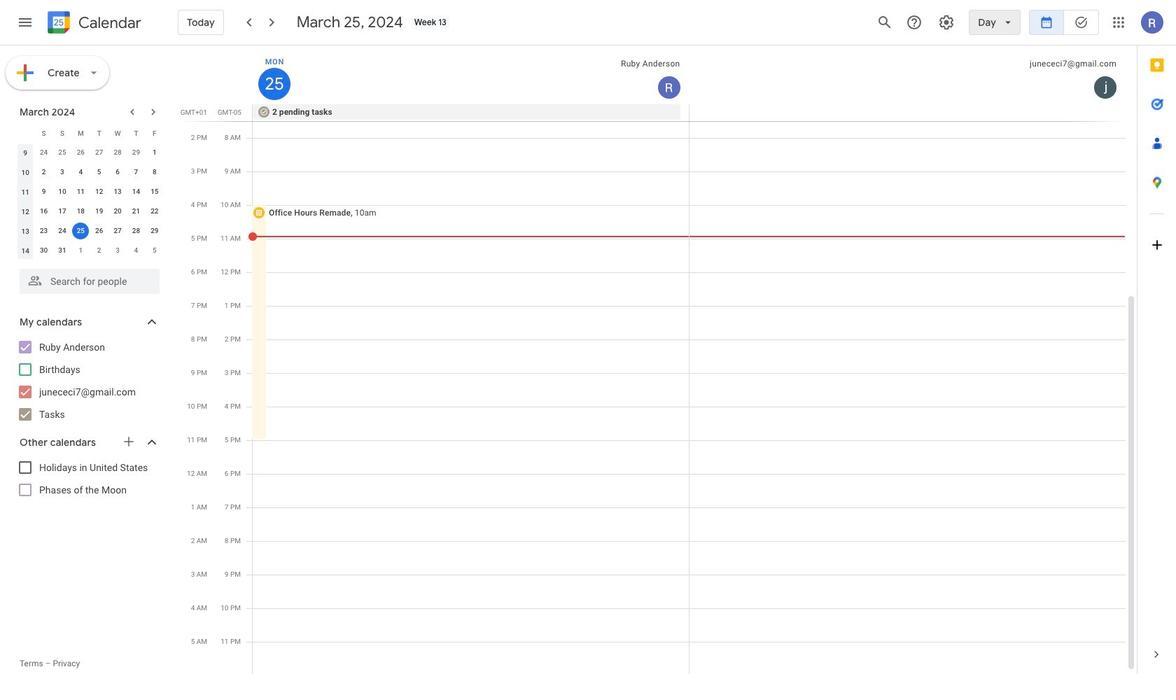 Task type: vqa. For each thing, say whether or not it's contained in the screenshot.
Next
no



Task type: locate. For each thing, give the bounding box(es) containing it.
None search field
[[0, 263, 174, 294]]

Search for people text field
[[28, 269, 151, 294]]

cell
[[72, 221, 90, 241]]

14 element
[[128, 183, 145, 200]]

other calendars list
[[3, 457, 174, 501]]

10 element
[[54, 183, 71, 200]]

4 element
[[72, 164, 89, 181]]

1 horizontal spatial column header
[[253, 46, 689, 104]]

row
[[247, 104, 1137, 121], [16, 123, 164, 143], [16, 143, 164, 162], [16, 162, 164, 182], [16, 182, 164, 202], [16, 202, 164, 221], [16, 221, 164, 241], [16, 241, 164, 261]]

february 25 element
[[54, 144, 71, 161]]

february 24 element
[[35, 144, 52, 161]]

25, today element
[[72, 223, 89, 240]]

18 element
[[72, 203, 89, 220]]

tab list
[[1138, 46, 1177, 635]]

12 element
[[91, 183, 108, 200]]

calendar element
[[45, 8, 141, 39]]

5 element
[[91, 164, 108, 181]]

0 horizontal spatial column header
[[16, 123, 35, 143]]

grid
[[179, 46, 1137, 674]]

0 vertical spatial column header
[[253, 46, 689, 104]]

april 2 element
[[91, 242, 108, 259]]

20 element
[[109, 203, 126, 220]]

february 27 element
[[91, 144, 108, 161]]

15 element
[[146, 183, 163, 200]]

28 element
[[128, 223, 145, 240]]

16 element
[[35, 203, 52, 220]]

march 2024 grid
[[13, 123, 164, 261]]

row group
[[16, 143, 164, 261]]

30 element
[[35, 242, 52, 259]]

1 vertical spatial column header
[[16, 123, 35, 143]]

24 element
[[54, 223, 71, 240]]

3 element
[[54, 164, 71, 181]]

column header
[[253, 46, 689, 104], [16, 123, 35, 143]]

heading
[[76, 14, 141, 31]]



Task type: describe. For each thing, give the bounding box(es) containing it.
monday, march 25, today element
[[258, 68, 291, 100]]

19 element
[[91, 203, 108, 220]]

april 1 element
[[72, 242, 89, 259]]

row group inside march 2024 grid
[[16, 143, 164, 261]]

2 element
[[35, 164, 52, 181]]

cell inside march 2024 grid
[[72, 221, 90, 241]]

april 4 element
[[128, 242, 145, 259]]

13 element
[[109, 183, 126, 200]]

settings menu image
[[939, 14, 955, 31]]

april 5 element
[[146, 242, 163, 259]]

26 element
[[91, 223, 108, 240]]

22 element
[[146, 203, 163, 220]]

17 element
[[54, 203, 71, 220]]

9 element
[[35, 183, 52, 200]]

add other calendars image
[[122, 435, 136, 449]]

21 element
[[128, 203, 145, 220]]

main drawer image
[[17, 14, 34, 31]]

february 28 element
[[109, 144, 126, 161]]

23 element
[[35, 223, 52, 240]]

8 element
[[146, 164, 163, 181]]

1 element
[[146, 144, 163, 161]]

february 29 element
[[128, 144, 145, 161]]

heading inside calendar element
[[76, 14, 141, 31]]

31 element
[[54, 242, 71, 259]]

column header inside march 2024 grid
[[16, 123, 35, 143]]

my calendars list
[[3, 336, 174, 426]]

29 element
[[146, 223, 163, 240]]

february 26 element
[[72, 144, 89, 161]]

april 3 element
[[109, 242, 126, 259]]

11 element
[[72, 183, 89, 200]]

27 element
[[109, 223, 126, 240]]

6 element
[[109, 164, 126, 181]]

7 element
[[128, 164, 145, 181]]



